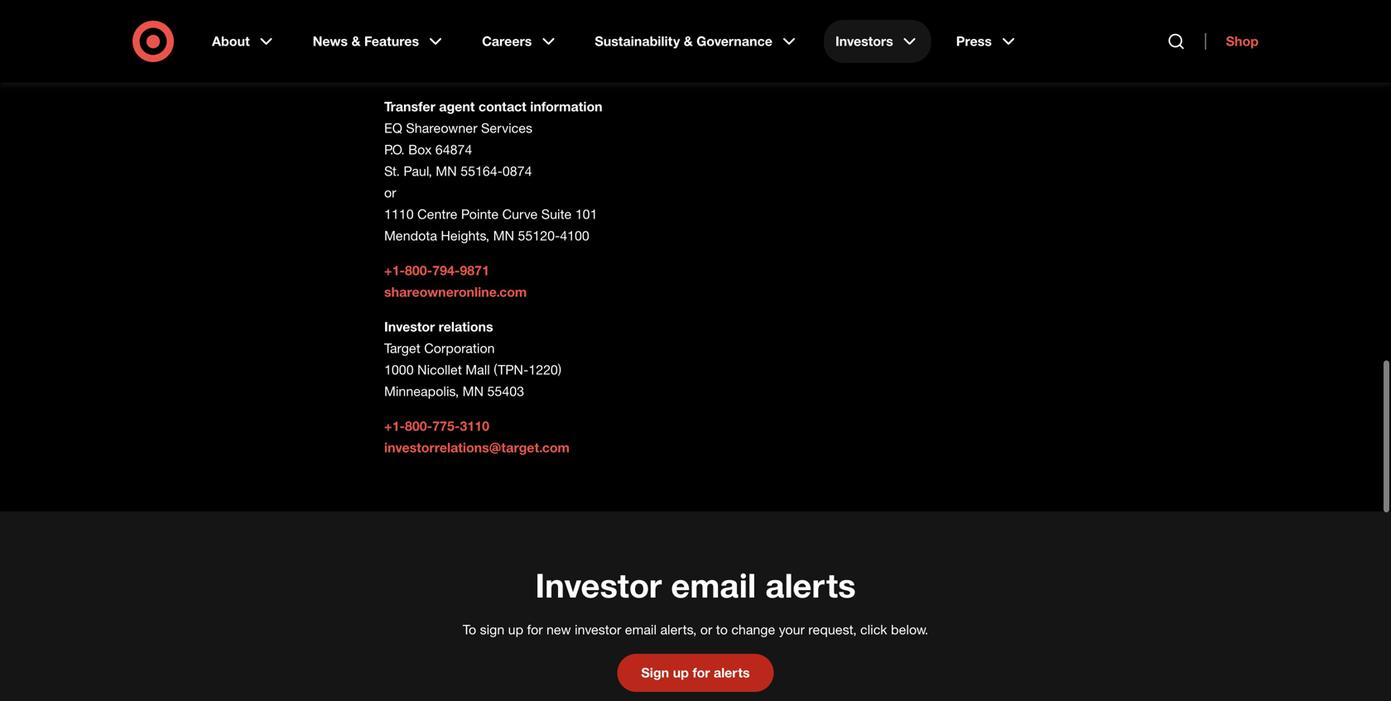 Task type: locate. For each thing, give the bounding box(es) containing it.
alerts
[[766, 565, 856, 606], [714, 665, 750, 681]]

1 vertical spatial +1-
[[384, 418, 405, 434]]

0 horizontal spatial alerts
[[714, 665, 750, 681]]

alerts down change
[[714, 665, 750, 681]]

email
[[763, 42, 795, 58], [671, 565, 756, 606], [625, 622, 657, 638]]

& for features
[[352, 33, 361, 49]]

64874
[[436, 142, 472, 158]]

& right news
[[352, 33, 361, 49]]

target
[[962, 42, 998, 58], [384, 340, 421, 357]]

email left address
[[763, 42, 795, 58]]

+1- for +1-800-794-9871
[[384, 263, 405, 279]]

press link
[[945, 20, 1030, 63]]

2 & from the left
[[684, 33, 693, 49]]

1 horizontal spatial up
[[673, 665, 689, 681]]

1 horizontal spatial mn
[[463, 384, 484, 400]]

agent
[[439, 99, 475, 115]]

2 +1- from the top
[[384, 418, 405, 434]]

change
[[732, 622, 776, 638]]

investor for investor email alerts
[[535, 565, 662, 606]]

0 vertical spatial or
[[384, 185, 396, 201]]

paul,
[[404, 163, 432, 179]]

2 horizontal spatial mn
[[493, 228, 514, 244]]

0 vertical spatial 800-
[[405, 263, 433, 279]]

for left "new"
[[527, 622, 543, 638]]

1 vertical spatial target
[[384, 340, 421, 357]]

0 horizontal spatial mn
[[436, 163, 457, 179]]

features
[[364, 33, 419, 49]]

governance
[[697, 33, 773, 49]]

2 vertical spatial email
[[625, 622, 657, 638]]

mn down curve
[[493, 228, 514, 244]]

to right reference
[[946, 42, 958, 58]]

reference
[[887, 42, 943, 58]]

0 vertical spatial up
[[508, 622, 524, 638]]

2 horizontal spatial email
[[763, 42, 795, 58]]

target inside investor relations target corporation 1000 nicollet mall (tpn-1220) minneapolis, mn 55403
[[384, 340, 421, 357]]

+1- for +1-800-775-3110
[[384, 418, 405, 434]]

0 horizontal spatial your
[[435, 64, 461, 80]]

&
[[352, 33, 361, 49], [684, 33, 693, 49]]

investor
[[575, 622, 622, 638]]

0 vertical spatial email
[[763, 42, 795, 58]]

your right change
[[779, 622, 805, 638]]

careers link
[[471, 20, 570, 63]]

1 horizontal spatial target
[[962, 42, 998, 58]]

+1- down mendota
[[384, 263, 405, 279]]

email left alerts,
[[625, 622, 657, 638]]

to
[[434, 42, 445, 58], [946, 42, 958, 58], [716, 622, 728, 638]]

include
[[449, 42, 492, 58]]

heights,
[[441, 228, 490, 244]]

(tpn-
[[494, 362, 529, 378]]

mn down mall at the left of the page
[[463, 384, 484, 400]]

or right alerts,
[[701, 622, 713, 638]]

sign up for alerts link
[[617, 654, 774, 693]]

1 vertical spatial email
[[671, 565, 756, 606]]

1 horizontal spatial to
[[716, 622, 728, 638]]

+1-800-794-9871 shareowneronline.com
[[384, 263, 527, 300]]

0 horizontal spatial email
[[625, 622, 657, 638]]

email up to sign up for new investor email alerts, or to change your request, click below.
[[671, 565, 756, 606]]

transfer agent contact information eq shareowner services p.o. box 64874 st. paul, mn 55164-0874 or 1110 centre pointe curve suite 101 mendota heights, mn 55120-4100
[[384, 99, 603, 244]]

55403
[[488, 384, 524, 400]]

9871
[[460, 263, 490, 279]]

about link
[[200, 20, 288, 63]]

sign
[[641, 665, 669, 681]]

or down the st.
[[384, 185, 396, 201]]

target up 1000
[[384, 340, 421, 357]]

0 vertical spatial for
[[527, 622, 543, 638]]

investor
[[384, 319, 435, 335], [535, 565, 662, 606]]

800- down mendota
[[405, 263, 433, 279]]

775-
[[433, 418, 460, 434]]

+1- down minneapolis,
[[384, 418, 405, 434]]

minneapolis,
[[384, 384, 459, 400]]

careers
[[482, 33, 532, 49]]

investors
[[836, 33, 894, 49]]

55164-
[[461, 163, 503, 179]]

0 horizontal spatial investor
[[384, 319, 435, 335]]

to left change
[[716, 622, 728, 638]]

click
[[861, 622, 888, 638]]

number,
[[711, 42, 759, 58]]

p.o.
[[384, 142, 405, 158]]

all
[[403, 64, 416, 80]]

up right "sign"
[[673, 665, 689, 681]]

1 horizontal spatial your
[[496, 42, 521, 58]]

your
[[496, 42, 521, 58], [435, 64, 461, 80], [779, 622, 805, 638]]

1 horizontal spatial &
[[684, 33, 693, 49]]

investorrelations@target.com link
[[384, 440, 570, 456]]

1 vertical spatial mn
[[493, 228, 514, 244]]

2 vertical spatial mn
[[463, 384, 484, 400]]

800- inside +1-800-775-3110 investorrelations@target.com
[[405, 418, 433, 434]]

1 800- from the top
[[405, 263, 433, 279]]

your up the correspondence.
[[496, 42, 521, 58]]

0 horizontal spatial target
[[384, 340, 421, 357]]

st.
[[384, 163, 400, 179]]

target right reference
[[962, 42, 998, 58]]

on
[[384, 64, 399, 80]]

0 vertical spatial your
[[496, 42, 521, 58]]

your right of
[[435, 64, 461, 80]]

for down to sign up for new investor email alerts, or to change your request, click below.
[[693, 665, 710, 681]]

+1- inside "+1-800-794-9871 shareowneronline.com"
[[384, 263, 405, 279]]

0 horizontal spatial &
[[352, 33, 361, 49]]

0 vertical spatial investor
[[384, 319, 435, 335]]

2 vertical spatial your
[[779, 622, 805, 638]]

mn down 64874
[[436, 163, 457, 179]]

2 800- from the top
[[405, 418, 433, 434]]

investor for investor relations target corporation 1000 nicollet mall (tpn-1220) minneapolis, mn 55403
[[384, 319, 435, 335]]

up right sign
[[508, 622, 524, 638]]

to sign up for new investor email alerts, or to change your request, click below.
[[463, 622, 929, 638]]

sustainability & governance
[[595, 33, 773, 49]]

1 horizontal spatial investor
[[535, 565, 662, 606]]

investor up 1000
[[384, 319, 435, 335]]

up
[[508, 622, 524, 638], [673, 665, 689, 681]]

1 horizontal spatial for
[[693, 665, 710, 681]]

pointe
[[461, 206, 499, 222]]

& left governance
[[684, 33, 693, 49]]

mendota
[[384, 228, 437, 244]]

1 horizontal spatial alerts
[[766, 565, 856, 606]]

0 vertical spatial +1-
[[384, 263, 405, 279]]

news & features
[[313, 33, 419, 49]]

800-
[[405, 263, 433, 279], [405, 418, 433, 434]]

1000
[[384, 362, 414, 378]]

mn
[[436, 163, 457, 179], [493, 228, 514, 244], [463, 384, 484, 400]]

800- for 775-
[[405, 418, 433, 434]]

55120-
[[518, 228, 560, 244]]

+1-
[[384, 263, 405, 279], [384, 418, 405, 434]]

0 vertical spatial alerts
[[766, 565, 856, 606]]

about
[[212, 33, 250, 49]]

or
[[384, 185, 396, 201], [701, 622, 713, 638]]

1 vertical spatial your
[[435, 64, 461, 80]]

information
[[530, 99, 603, 115]]

1 +1- from the top
[[384, 263, 405, 279]]

alerts up request,
[[766, 565, 856, 606]]

1 vertical spatial or
[[701, 622, 713, 638]]

shop link
[[1206, 33, 1259, 50]]

investor up 'investor' at left bottom
[[535, 565, 662, 606]]

800- down minneapolis,
[[405, 418, 433, 434]]

1 vertical spatial 800-
[[405, 418, 433, 434]]

1 & from the left
[[352, 33, 361, 49]]

request,
[[809, 622, 857, 638]]

1 horizontal spatial email
[[671, 565, 756, 606]]

sign up for alerts
[[641, 665, 750, 681]]

2 horizontal spatial your
[[779, 622, 805, 638]]

investorrelations@target.com
[[384, 440, 570, 456]]

curve
[[502, 206, 538, 222]]

news
[[313, 33, 348, 49]]

800- inside "+1-800-794-9871 shareowneronline.com"
[[405, 263, 433, 279]]

to right 'sure'
[[434, 42, 445, 58]]

investor inside investor relations target corporation 1000 nicollet mall (tpn-1220) minneapolis, mn 55403
[[384, 319, 435, 335]]

alerts,
[[661, 622, 697, 638]]

0 vertical spatial mn
[[436, 163, 457, 179]]

1 vertical spatial investor
[[535, 565, 662, 606]]

0 horizontal spatial or
[[384, 185, 396, 201]]

shareowneronline.com link
[[384, 284, 527, 300]]

0 vertical spatial target
[[962, 42, 998, 58]]

+1- inside +1-800-775-3110 investorrelations@target.com
[[384, 418, 405, 434]]

0 horizontal spatial up
[[508, 622, 524, 638]]



Task type: vqa. For each thing, say whether or not it's contained in the screenshot.
and's Chilled
no



Task type: describe. For each thing, give the bounding box(es) containing it.
box
[[409, 142, 432, 158]]

target inside be sure to include your name, address, daytime phone number, email address and a reference to target on all of your correspondence.
[[962, 42, 998, 58]]

3110
[[460, 418, 490, 434]]

investor email alerts
[[535, 565, 856, 606]]

daytime
[[619, 42, 667, 58]]

1 vertical spatial for
[[693, 665, 710, 681]]

to
[[463, 622, 476, 638]]

address,
[[565, 42, 616, 58]]

1220)
[[529, 362, 562, 378]]

sustainability & governance link
[[583, 20, 811, 63]]

press
[[957, 33, 992, 49]]

address
[[798, 42, 846, 58]]

sustainability
[[595, 33, 680, 49]]

4100
[[560, 228, 590, 244]]

shop
[[1226, 33, 1259, 49]]

mn inside investor relations target corporation 1000 nicollet mall (tpn-1220) minneapolis, mn 55403
[[463, 384, 484, 400]]

transfer
[[384, 99, 436, 115]]

news & features link
[[301, 20, 457, 63]]

name,
[[525, 42, 561, 58]]

services
[[481, 120, 533, 136]]

mall
[[466, 362, 490, 378]]

new
[[547, 622, 571, 638]]

or inside transfer agent contact information eq shareowner services p.o. box 64874 st. paul, mn 55164-0874 or 1110 centre pointe curve suite 101 mendota heights, mn 55120-4100
[[384, 185, 396, 201]]

+1-800-775-3110 investorrelations@target.com
[[384, 418, 570, 456]]

shareowneronline.com
[[384, 284, 527, 300]]

794-
[[433, 263, 460, 279]]

+1-800-794-9871 link
[[384, 263, 490, 279]]

below.
[[891, 622, 929, 638]]

eq
[[384, 120, 403, 136]]

1 horizontal spatial or
[[701, 622, 713, 638]]

0874
[[503, 163, 532, 179]]

suite
[[542, 206, 572, 222]]

corporation
[[424, 340, 495, 357]]

relations
[[439, 319, 493, 335]]

nicollet
[[418, 362, 462, 378]]

sign
[[480, 622, 505, 638]]

centre
[[418, 206, 458, 222]]

0 horizontal spatial to
[[434, 42, 445, 58]]

be
[[384, 42, 401, 58]]

sure
[[404, 42, 430, 58]]

101
[[576, 206, 598, 222]]

1110
[[384, 206, 414, 222]]

investors link
[[824, 20, 932, 63]]

correspondence.
[[464, 64, 565, 80]]

& for governance
[[684, 33, 693, 49]]

1 vertical spatial alerts
[[714, 665, 750, 681]]

800- for 794-
[[405, 263, 433, 279]]

2 horizontal spatial to
[[946, 42, 958, 58]]

email inside be sure to include your name, address, daytime phone number, email address and a reference to target on all of your correspondence.
[[763, 42, 795, 58]]

investor relations target corporation 1000 nicollet mall (tpn-1220) minneapolis, mn 55403
[[384, 319, 562, 400]]

0 horizontal spatial for
[[527, 622, 543, 638]]

and
[[850, 42, 872, 58]]

be sure to include your name, address, daytime phone number, email address and a reference to target on all of your correspondence.
[[384, 42, 998, 80]]

of
[[420, 64, 431, 80]]

shareowner
[[406, 120, 478, 136]]

1 vertical spatial up
[[673, 665, 689, 681]]

contact
[[479, 99, 527, 115]]

+1-800-775-3110 link
[[384, 418, 490, 434]]

phone
[[670, 42, 708, 58]]

a
[[876, 42, 883, 58]]



